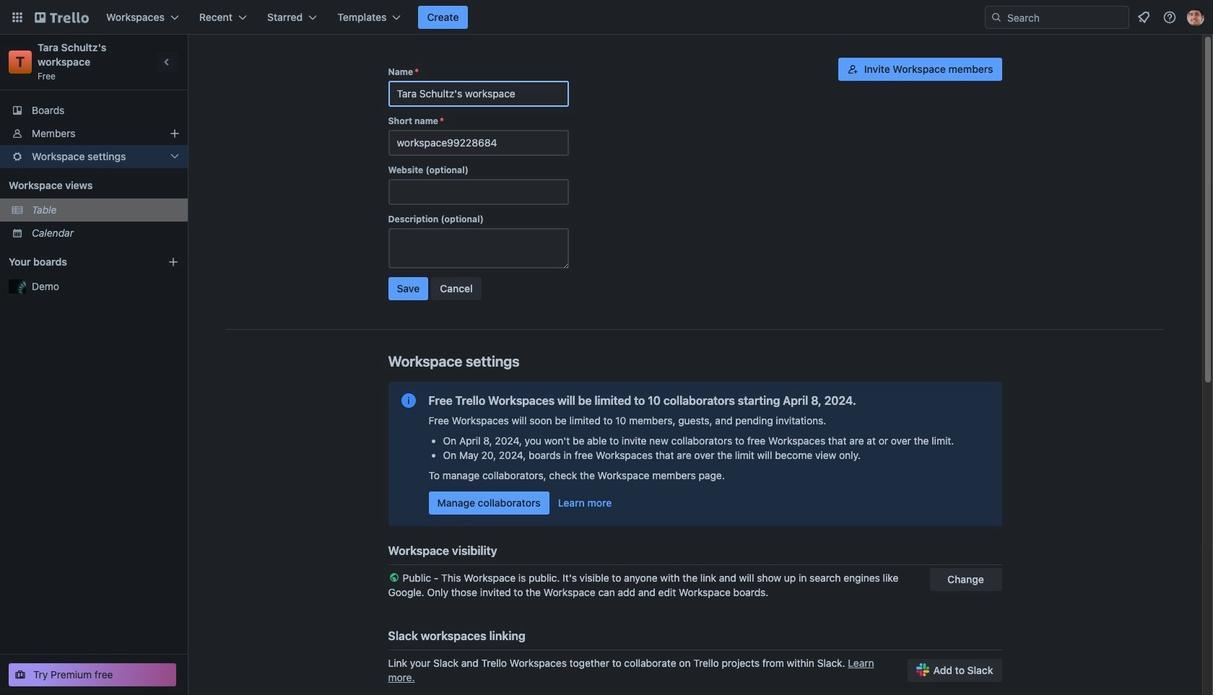Task type: vqa. For each thing, say whether or not it's contained in the screenshot.
Workspace navigation collapse icon
yes



Task type: locate. For each thing, give the bounding box(es) containing it.
back to home image
[[35, 6, 89, 29]]

None text field
[[388, 81, 569, 107], [388, 130, 569, 156], [388, 81, 569, 107], [388, 130, 569, 156]]

primary element
[[0, 0, 1213, 35]]

None text field
[[388, 179, 569, 205], [388, 228, 569, 269], [388, 179, 569, 205], [388, 228, 569, 269]]

Search field
[[985, 6, 1129, 29]]

0 notifications image
[[1135, 9, 1152, 26]]

open information menu image
[[1162, 10, 1177, 25]]



Task type: describe. For each thing, give the bounding box(es) containing it.
your boards with 1 items element
[[9, 253, 146, 271]]

add board image
[[168, 256, 179, 268]]

workspace navigation collapse icon image
[[157, 52, 178, 72]]

search image
[[991, 12, 1002, 23]]

organizationdetailform element
[[388, 58, 569, 306]]

james peterson (jamespeterson93) image
[[1187, 9, 1204, 26]]



